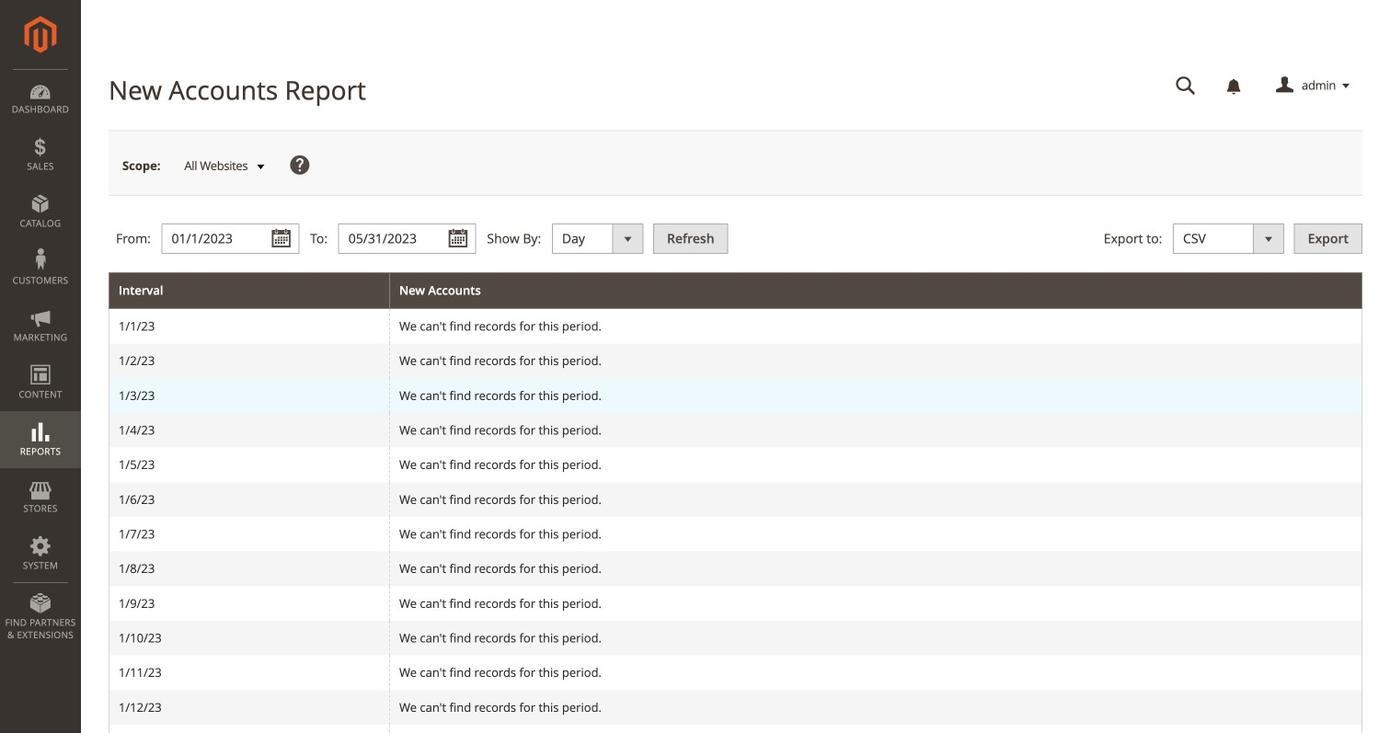 Task type: vqa. For each thing, say whether or not it's contained in the screenshot.
tab list
no



Task type: locate. For each thing, give the bounding box(es) containing it.
magento admin panel image
[[24, 16, 57, 53]]

menu bar
[[0, 69, 81, 651]]

None text field
[[162, 224, 300, 254]]

None text field
[[1164, 70, 1210, 102], [339, 224, 477, 254], [1164, 70, 1210, 102], [339, 224, 477, 254]]



